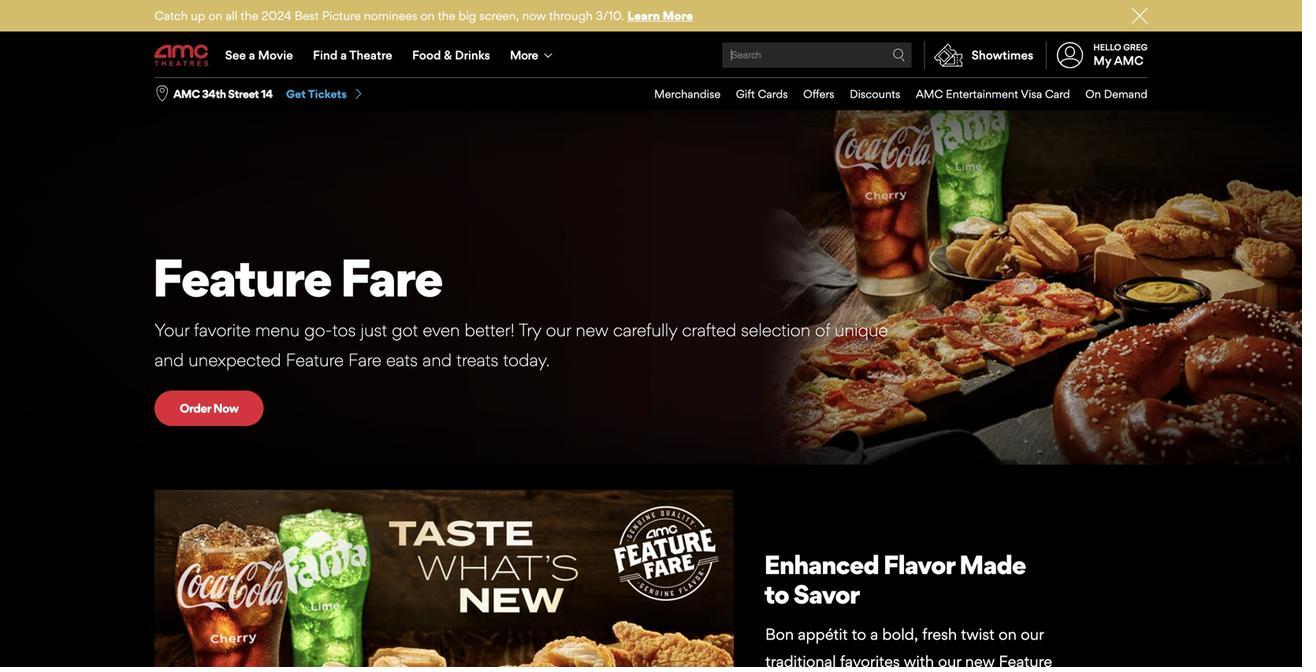 Task type: locate. For each thing, give the bounding box(es) containing it.
0 vertical spatial menu
[[155, 33, 1148, 77]]

on right the "twist"
[[999, 626, 1017, 645]]

amc 34th street 14
[[173, 87, 273, 101]]

1 horizontal spatial more
[[663, 8, 693, 23]]

more down the now
[[510, 48, 538, 62]]

1 horizontal spatial on
[[421, 8, 435, 23]]

amc inside hello greg my amc
[[1114, 53, 1144, 68]]

0 vertical spatial to
[[764, 579, 789, 611]]

to up favorites
[[852, 626, 866, 645]]

enhanced flavor made to savor
[[764, 550, 1026, 611]]

2 horizontal spatial our
[[1021, 626, 1044, 645]]

new inside the bon appétit to a bold, fresh twist on our traditional favorites with our new featur
[[965, 653, 995, 668]]

on right nominees
[[421, 8, 435, 23]]

showtimes image
[[925, 41, 972, 69]]

our right try
[[546, 319, 571, 341]]

see a movie link
[[215, 33, 303, 77]]

big
[[459, 8, 476, 23]]

fare
[[348, 349, 382, 371]]

try
[[519, 319, 541, 341]]

1 vertical spatial menu
[[639, 78, 1148, 110]]

1 horizontal spatial and
[[422, 349, 452, 371]]

cookie consent banner dialog
[[0, 625, 1302, 668]]

0 horizontal spatial amc
[[173, 87, 200, 101]]

amc inside button
[[173, 87, 200, 101]]

1 vertical spatial to
[[852, 626, 866, 645]]

the left big
[[438, 8, 456, 23]]

a right find
[[340, 48, 347, 62]]

to up bon
[[764, 579, 789, 611]]

1 and from the left
[[155, 349, 184, 371]]

and down the even
[[422, 349, 452, 371]]

a right "see"
[[249, 48, 255, 62]]

and down your
[[155, 349, 184, 371]]

the right "all"
[[241, 8, 258, 23]]

menu down learn
[[155, 33, 1148, 77]]

see
[[225, 48, 246, 62]]

nominees
[[364, 8, 417, 23]]

movie
[[258, 48, 293, 62]]

order
[[180, 401, 211, 416]]

tickets
[[308, 87, 347, 101]]

1 horizontal spatial new
[[965, 653, 995, 668]]

new left carefully
[[576, 319, 609, 341]]

1 vertical spatial our
[[1021, 626, 1044, 645]]

a
[[249, 48, 255, 62], [340, 48, 347, 62], [870, 626, 878, 645]]

34th
[[202, 87, 226, 101]]

1 vertical spatial more
[[510, 48, 538, 62]]

now
[[213, 401, 239, 416]]

2 horizontal spatial amc
[[1114, 53, 1144, 68]]

favorites
[[840, 653, 900, 668]]

on left "all"
[[208, 8, 223, 23]]

amc 34th street 14 button
[[173, 86, 273, 102]]

menu
[[155, 33, 1148, 77], [639, 78, 1148, 110]]

to inside enhanced flavor made to savor
[[764, 579, 789, 611]]

a inside 'link'
[[249, 48, 255, 62]]

amc for amc 34th street 14
[[173, 87, 200, 101]]

drinks
[[455, 48, 490, 62]]

0 vertical spatial new
[[576, 319, 609, 341]]

on inside the bon appétit to a bold, fresh twist on our traditional favorites with our new featur
[[999, 626, 1017, 645]]

discounts
[[850, 87, 901, 101]]

amc for amc entertainment visa card
[[916, 87, 943, 101]]

1 horizontal spatial a
[[340, 48, 347, 62]]

and
[[155, 349, 184, 371], [422, 349, 452, 371]]

the
[[241, 8, 258, 23], [438, 8, 456, 23]]

better!
[[465, 319, 515, 341]]

bold,
[[882, 626, 918, 645]]

0 vertical spatial our
[[546, 319, 571, 341]]

2 vertical spatial our
[[938, 653, 961, 668]]

2 horizontal spatial on
[[999, 626, 1017, 645]]

menu down submit search icon
[[639, 78, 1148, 110]]

14
[[261, 87, 273, 101]]

1 the from the left
[[241, 8, 258, 23]]

learn
[[627, 8, 660, 23]]

go to my account page element
[[1046, 33, 1148, 77]]

1 horizontal spatial the
[[438, 8, 456, 23]]

a up favorites
[[870, 626, 878, 645]]

tos
[[332, 319, 356, 341]]

amc logo image
[[155, 44, 210, 66], [155, 44, 210, 66]]

enhanced
[[764, 550, 879, 581]]

more right learn
[[663, 8, 693, 23]]

1 horizontal spatial amc
[[916, 87, 943, 101]]

visa
[[1021, 87, 1042, 101]]

our right the "twist"
[[1021, 626, 1044, 645]]

0 horizontal spatial on
[[208, 8, 223, 23]]

to
[[764, 579, 789, 611], [852, 626, 866, 645]]

crafted
[[682, 319, 736, 341]]

offers link
[[788, 78, 834, 110]]

new
[[576, 319, 609, 341], [965, 653, 995, 668]]

0 horizontal spatial our
[[546, 319, 571, 341]]

more button
[[500, 33, 566, 77]]

twist
[[961, 626, 995, 645]]

just
[[360, 319, 387, 341]]

our
[[546, 319, 571, 341], [1021, 626, 1044, 645], [938, 653, 961, 668]]

0 horizontal spatial to
[[764, 579, 789, 611]]

0 horizontal spatial and
[[155, 349, 184, 371]]

amc down showtimes image
[[916, 87, 943, 101]]

on demand
[[1086, 87, 1148, 101]]

amc
[[1114, 53, 1144, 68], [916, 87, 943, 101], [173, 87, 200, 101]]

on demand link
[[1070, 78, 1148, 110]]

amc left 34th
[[173, 87, 200, 101]]

user profile image
[[1048, 42, 1092, 68]]

amc down greg at the right top
[[1114, 53, 1144, 68]]

savor
[[793, 579, 860, 611]]

selection
[[741, 319, 811, 341]]

gift cards
[[736, 87, 788, 101]]

hello
[[1094, 42, 1121, 52]]

1 horizontal spatial to
[[852, 626, 866, 645]]

1 vertical spatial new
[[965, 653, 995, 668]]

find a theatre
[[313, 48, 392, 62]]

2 horizontal spatial a
[[870, 626, 878, 645]]

hello greg my amc
[[1094, 42, 1148, 68]]

0 horizontal spatial more
[[510, 48, 538, 62]]

2 the from the left
[[438, 8, 456, 23]]

0 horizontal spatial new
[[576, 319, 609, 341]]

new down the "twist"
[[965, 653, 995, 668]]

bon appétit to a bold, fresh twist on our traditional favorites with our new featur
[[765, 626, 1053, 668]]

merchandise
[[654, 87, 721, 101]]

our down fresh
[[938, 653, 961, 668]]

0 horizontal spatial the
[[241, 8, 258, 23]]

more inside button
[[510, 48, 538, 62]]

on
[[208, 8, 223, 23], [421, 8, 435, 23], [999, 626, 1017, 645]]

got
[[392, 319, 418, 341]]

more
[[663, 8, 693, 23], [510, 48, 538, 62]]

0 horizontal spatial a
[[249, 48, 255, 62]]

food & drinks
[[412, 48, 490, 62]]

demand
[[1104, 87, 1148, 101]]



Task type: vqa. For each thing, say whether or not it's contained in the screenshot.
leftmost "Tickets"
no



Task type: describe. For each thing, give the bounding box(es) containing it.
new inside "your favorite menu go-tos just got even better! try our new carefully crafted selection of unique and unexpected feature fare eats and treats today."
[[576, 319, 609, 341]]

best
[[295, 8, 319, 23]]

through
[[549, 8, 593, 23]]

food
[[412, 48, 441, 62]]

catch
[[155, 8, 188, 23]]

discounts link
[[834, 78, 901, 110]]

showtimes link
[[924, 41, 1034, 69]]

a inside the bon appétit to a bold, fresh twist on our traditional favorites with our new featur
[[870, 626, 878, 645]]

offers
[[803, 87, 834, 101]]

on
[[1086, 87, 1101, 101]]

street
[[228, 87, 259, 101]]

made
[[959, 550, 1026, 581]]

your
[[155, 319, 189, 341]]

even
[[423, 319, 460, 341]]

our inside "your favorite menu go-tos just got even better! try our new carefully crafted selection of unique and unexpected feature fare eats and treats today."
[[546, 319, 571, 341]]

flavor
[[883, 550, 955, 581]]

order now
[[180, 401, 239, 416]]

with
[[904, 653, 934, 668]]

amc entertainment visa card link
[[901, 78, 1070, 110]]

1 horizontal spatial our
[[938, 653, 961, 668]]

amc entertainment visa card
[[916, 87, 1070, 101]]

of
[[815, 319, 830, 341]]

entertainment
[[946, 87, 1018, 101]]

2 and from the left
[[422, 349, 452, 371]]

eats
[[386, 349, 418, 371]]

greg
[[1124, 42, 1148, 52]]

feature
[[286, 349, 344, 371]]

showtimes
[[972, 48, 1034, 62]]

your favorite menu go-tos just got even better! try our new carefully crafted selection of unique and unexpected feature fare eats and treats today.
[[155, 319, 888, 371]]

treats
[[456, 349, 499, 371]]

get tickets link
[[286, 87, 364, 101]]

find
[[313, 48, 338, 62]]

menu
[[255, 319, 300, 341]]

a for movie
[[249, 48, 255, 62]]

feature fare image
[[0, 110, 1302, 465]]

unique
[[835, 319, 888, 341]]

menu containing merchandise
[[639, 78, 1148, 110]]

order now link
[[155, 391, 264, 426]]

unexpected
[[189, 349, 281, 371]]

picture
[[322, 8, 361, 23]]

favorite
[[194, 319, 251, 341]]

cards
[[758, 87, 788, 101]]

now
[[522, 8, 546, 23]]

learn more link
[[627, 8, 693, 23]]

find a theatre link
[[303, 33, 402, 77]]

fresh
[[922, 626, 957, 645]]

search the AMC website text field
[[729, 49, 893, 61]]

3/10.
[[596, 8, 624, 23]]

feature fare updates image
[[155, 490, 734, 668]]

&
[[444, 48, 452, 62]]

up
[[191, 8, 205, 23]]

go-
[[304, 319, 332, 341]]

get
[[286, 87, 306, 101]]

traditional
[[765, 653, 836, 668]]

merchandise link
[[639, 78, 721, 110]]

catch up on all the 2024 best picture nominees on the big screen, now through 3/10. learn more
[[155, 8, 693, 23]]

to inside the bon appétit to a bold, fresh twist on our traditional favorites with our new featur
[[852, 626, 866, 645]]

a for theatre
[[340, 48, 347, 62]]

today.
[[503, 349, 550, 371]]

theatre
[[349, 48, 392, 62]]

menu containing more
[[155, 33, 1148, 77]]

submit search icon image
[[893, 49, 906, 61]]

get tickets
[[286, 87, 347, 101]]

bon
[[765, 626, 794, 645]]

my
[[1094, 53, 1112, 68]]

carefully
[[613, 319, 677, 341]]

gift cards link
[[721, 78, 788, 110]]

see a movie
[[225, 48, 293, 62]]

gift
[[736, 87, 755, 101]]

screen,
[[479, 8, 519, 23]]

card
[[1045, 87, 1070, 101]]

appétit
[[798, 626, 848, 645]]

2024
[[262, 8, 292, 23]]

all
[[226, 8, 237, 23]]

food & drinks link
[[402, 33, 500, 77]]

0 vertical spatial more
[[663, 8, 693, 23]]



